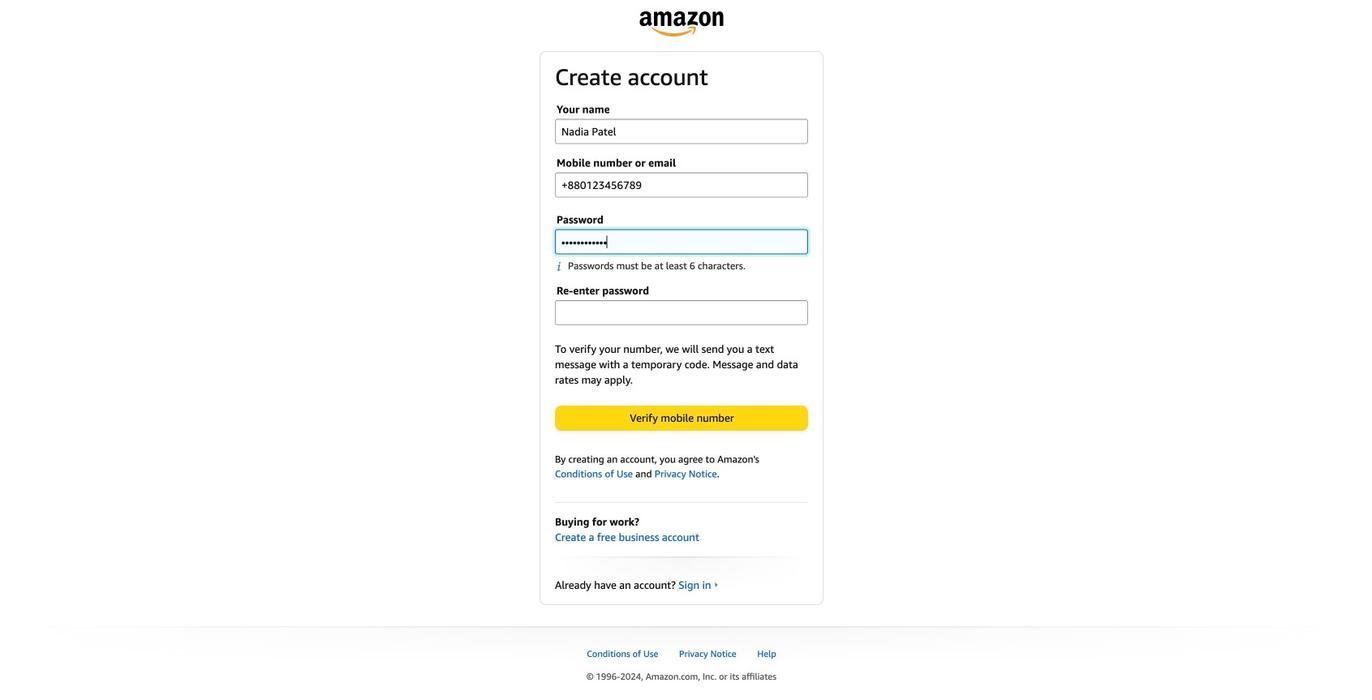 Task type: describe. For each thing, give the bounding box(es) containing it.
At least 6 characters password field
[[555, 229, 808, 255]]

amazon image
[[640, 11, 724, 37]]

First and last name text field
[[555, 119, 808, 144]]



Task type: vqa. For each thing, say whether or not it's contained in the screenshot.
first and last name "text field"
yes



Task type: locate. For each thing, give the bounding box(es) containing it.
alert image
[[557, 261, 568, 272]]

None submit
[[556, 406, 808, 430]]

None password field
[[555, 300, 808, 325]]

None email field
[[555, 173, 808, 198]]



